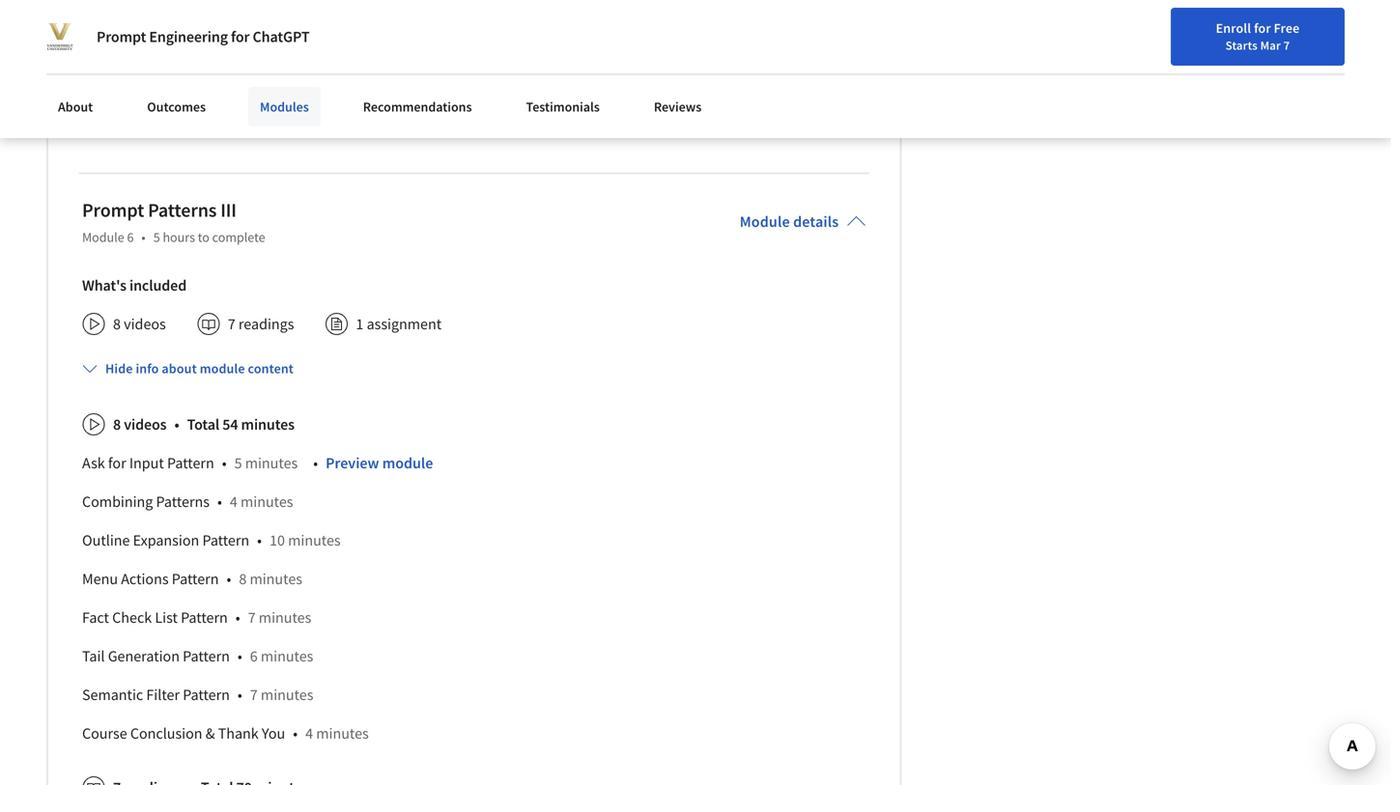 Task type: vqa. For each thing, say whether or not it's contained in the screenshot.
the Welcome
no



Task type: locate. For each thing, give the bounding box(es) containing it.
patterns inside prompt patterns iii module 6 • 5 hours to complete
[[148, 198, 217, 222]]

videos inside hide info about module content 'region'
[[124, 415, 167, 434]]

1 vertical spatial 6
[[250, 647, 258, 666]]

1 horizontal spatial 6
[[250, 647, 258, 666]]

module left details
[[740, 212, 790, 231]]

patterns
[[194, 109, 247, 129], [148, 198, 217, 222], [156, 492, 210, 511]]

1 horizontal spatial assignment
[[367, 314, 442, 334]]

1 vertical spatial hide info about module content region
[[82, 397, 866, 786]]

• up applying prompt patterns ii • 60 minutes
[[208, 71, 213, 90]]

6
[[127, 228, 134, 246], [250, 647, 258, 666]]

1 horizontal spatial 60
[[279, 109, 294, 129]]

0 horizontal spatial 1
[[113, 71, 121, 90]]

patterns left ii
[[194, 109, 247, 129]]

7 up thank
[[250, 685, 258, 705]]

5
[[153, 228, 160, 246], [234, 453, 242, 473]]

pattern up fact check list pattern • 7 minutes
[[172, 569, 219, 589]]

8 down outline expansion pattern • 10 minutes
[[239, 569, 247, 589]]

1 assignment
[[113, 71, 200, 90], [356, 314, 442, 334]]

8 videos up input
[[113, 415, 167, 434]]

included
[[129, 276, 187, 295]]

5 down • total 54 minutes
[[234, 453, 242, 473]]

1 vertical spatial 5
[[234, 453, 242, 473]]

for
[[31, 10, 52, 29]]

module
[[200, 360, 245, 377], [382, 453, 433, 473]]

0 vertical spatial 8
[[113, 314, 121, 334]]

7 inside enroll for free starts mar 7
[[1284, 38, 1290, 53]]

8 videos down "what's included"
[[113, 314, 166, 334]]

hide info about module content region inside info about module content element
[[82, 397, 866, 786]]

0 vertical spatial 5
[[153, 228, 160, 246]]

0 horizontal spatial 60
[[256, 71, 272, 90]]

7 up "tail generation pattern • 6 minutes"
[[248, 608, 256, 627]]

fact
[[82, 608, 109, 627]]

0 vertical spatial hide info about module content region
[[82, 0, 866, 146]]

1 horizontal spatial 4
[[305, 724, 313, 743]]

for right ask
[[108, 453, 126, 473]]

for
[[1254, 19, 1271, 37], [231, 27, 250, 46], [1334, 63, 1352, 81], [108, 453, 126, 473]]

8 videos inside hide info about module content 'region'
[[113, 415, 167, 434]]

patterns up the hours
[[148, 198, 217, 222]]

module details
[[740, 212, 839, 231]]

1 horizontal spatial total
[[220, 71, 253, 90]]

for inside enroll for free starts mar 7
[[1254, 19, 1271, 37]]

generation
[[108, 647, 180, 666]]

what's
[[82, 276, 126, 295]]

6 up "what's included"
[[127, 228, 134, 246]]

• right ii
[[266, 109, 271, 129]]

1 hide info about module content region from the top
[[82, 0, 866, 146]]

pattern up the menu actions pattern • 8 minutes
[[202, 531, 249, 550]]

2 8 videos from the top
[[113, 415, 167, 434]]

0 vertical spatial prompt
[[97, 27, 146, 46]]

patterns down ask for input pattern • 5 minutes
[[156, 492, 210, 511]]

1 vertical spatial free
[[1354, 63, 1381, 81]]

1 vertical spatial 4
[[305, 724, 313, 743]]

preview
[[326, 453, 379, 473]]

module right preview
[[382, 453, 433, 473]]

prompt left the
[[97, 27, 146, 46]]

for inside info about module content element
[[108, 453, 126, 473]]

1 vertical spatial assignment
[[367, 314, 442, 334]]

4 up outline expansion pattern • 10 minutes
[[230, 492, 238, 511]]

module inside prompt patterns iii module 6 • 5 hours to complete
[[82, 228, 124, 246]]

prompt for engineering
[[97, 27, 146, 46]]

1
[[113, 71, 121, 90], [356, 314, 364, 334]]

0 vertical spatial 1
[[113, 71, 121, 90]]

menu
[[82, 569, 118, 589]]

starts
[[1226, 38, 1258, 53]]

• up outline expansion pattern • 10 minutes
[[217, 492, 222, 511]]

module right 'about' at the left top of page
[[200, 360, 245, 377]]

2 videos from the top
[[124, 415, 167, 434]]

1 horizontal spatial 5
[[234, 453, 242, 473]]

prompt inside hide info about module content 'region'
[[142, 109, 191, 129]]

total for total 60 minutes
[[220, 71, 253, 90]]

0 horizontal spatial 5
[[153, 228, 160, 246]]

0 horizontal spatial module
[[200, 360, 245, 377]]

60 up "modules"
[[256, 71, 272, 90]]

1 vertical spatial prompt
[[142, 109, 191, 129]]

prompt inside prompt patterns iii module 6 • 5 hours to complete
[[82, 198, 144, 222]]

6 inside hide info about module content 'region'
[[250, 647, 258, 666]]

0 vertical spatial videos
[[124, 314, 166, 334]]

1 vertical spatial module
[[382, 453, 433, 473]]

0 horizontal spatial module
[[82, 228, 124, 246]]

1 horizontal spatial 1
[[356, 314, 364, 334]]

total up ii
[[220, 71, 253, 90]]

7 readings
[[228, 314, 294, 334]]

assignment inside hide info about module content 'region'
[[124, 71, 200, 90]]

pattern
[[325, 17, 372, 36], [167, 453, 214, 473], [202, 531, 249, 550], [172, 569, 219, 589], [181, 608, 228, 627], [183, 647, 230, 666], [183, 685, 230, 705]]

• left the hours
[[141, 228, 146, 246]]

for for enroll for free starts mar 7
[[1254, 19, 1271, 37]]

prompt right "applying"
[[142, 109, 191, 129]]

outcomes
[[147, 98, 206, 115]]

0 horizontal spatial total
[[187, 415, 220, 434]]

2 vertical spatial patterns
[[156, 492, 210, 511]]

6 up semantic filter pattern • 7 minutes
[[250, 647, 258, 666]]

info about module content element
[[74, 343, 866, 786]]

0 horizontal spatial free
[[1274, 19, 1300, 37]]

about link
[[46, 87, 105, 127]]

free for join for free
[[1354, 63, 1381, 81]]

format
[[82, 17, 129, 36]]

alternative
[[172, 17, 243, 36]]

for left chatgpt
[[231, 27, 250, 46]]

semantic
[[82, 685, 143, 705]]

5 inside hide info about module content 'region'
[[234, 453, 242, 473]]

8
[[113, 314, 121, 334], [113, 415, 121, 434], [239, 569, 247, 589]]

check
[[112, 608, 152, 627]]

for up mar on the top right of the page
[[1254, 19, 1271, 37]]

1 vertical spatial total
[[187, 415, 220, 434]]

course conclusion & thank you • 4 minutes
[[82, 724, 369, 743]]

7
[[1284, 38, 1290, 53], [228, 314, 236, 334], [248, 608, 256, 627], [250, 685, 258, 705]]

assignment
[[124, 71, 200, 90], [367, 314, 442, 334]]

2 vertical spatial prompt
[[82, 198, 144, 222]]

preview module link
[[326, 453, 433, 473]]

0 vertical spatial total
[[220, 71, 253, 90]]

2 vertical spatial 8
[[239, 569, 247, 589]]

for right "join"
[[1334, 63, 1352, 81]]

module up what's
[[82, 228, 124, 246]]

1 horizontal spatial free
[[1354, 63, 1381, 81]]

prompt up what's
[[82, 198, 144, 222]]

0 vertical spatial 6
[[127, 228, 134, 246]]

total inside info about module content element
[[187, 415, 220, 434]]

1 vertical spatial 8
[[113, 415, 121, 434]]

1 vertical spatial videos
[[124, 415, 167, 434]]

8 down hide
[[113, 415, 121, 434]]

find your new career
[[1114, 61, 1236, 78]]

total
[[220, 71, 253, 90], [187, 415, 220, 434]]

0 vertical spatial free
[[1274, 19, 1300, 37]]

videos down "what's included"
[[124, 314, 166, 334]]

new
[[1170, 61, 1196, 78]]

1 vertical spatial 8 videos
[[113, 415, 167, 434]]

8 down what's
[[113, 314, 121, 334]]

reviews link
[[642, 87, 713, 127]]

6 inside prompt patterns iii module 6 • 5 hours to complete
[[127, 228, 134, 246]]

5 left the hours
[[153, 228, 160, 246]]

free right "join"
[[1354, 63, 1381, 81]]

prompt for patterns
[[82, 198, 144, 222]]

1 horizontal spatial 1 assignment
[[356, 314, 442, 334]]

total left 54
[[187, 415, 220, 434]]

of
[[132, 17, 145, 36]]

videos up input
[[124, 415, 167, 434]]

patterns for •
[[156, 492, 210, 511]]

0 vertical spatial 4
[[230, 492, 238, 511]]

modules link
[[248, 87, 321, 127]]

None search field
[[276, 51, 594, 89]]

outline expansion pattern • 10 minutes
[[82, 531, 341, 550]]

1 horizontal spatial module
[[382, 453, 433, 473]]

1 horizontal spatial module
[[740, 212, 790, 231]]

0 horizontal spatial assignment
[[124, 71, 200, 90]]

free for enroll for free starts mar 7
[[1274, 19, 1300, 37]]

free
[[1274, 19, 1300, 37], [1354, 63, 1381, 81]]

thank
[[218, 724, 259, 743]]

hide info about module content region containing 8 videos
[[82, 397, 866, 786]]

1 inside hide info about module content 'region'
[[113, 71, 121, 90]]

1 vertical spatial patterns
[[148, 198, 217, 222]]

ask
[[82, 453, 105, 473]]

module
[[740, 212, 790, 231], [82, 228, 124, 246]]

7 right mar on the top right of the page
[[1284, 38, 1290, 53]]

0 vertical spatial assignment
[[124, 71, 200, 90]]

applying prompt patterns ii • 60 minutes
[[82, 109, 350, 129]]

your
[[1142, 61, 1168, 78]]

• up thank
[[238, 685, 242, 705]]

6 for generation
[[250, 647, 258, 666]]

1 up "applying"
[[113, 71, 121, 90]]

0 horizontal spatial 4
[[230, 492, 238, 511]]

0 horizontal spatial 6
[[127, 228, 134, 246]]

2 hide info about module content region from the top
[[82, 397, 866, 786]]

free up mar on the top right of the page
[[1274, 19, 1300, 37]]

details
[[793, 212, 839, 231]]

1 right readings
[[356, 314, 364, 334]]

0 vertical spatial module
[[200, 360, 245, 377]]

0 horizontal spatial 1 assignment
[[113, 71, 200, 90]]

prompt
[[97, 27, 146, 46], [142, 109, 191, 129], [82, 198, 144, 222]]

module inside 'region'
[[382, 453, 433, 473]]

videos
[[124, 314, 166, 334], [124, 415, 167, 434]]

60
[[256, 71, 272, 90], [279, 109, 294, 129]]

join for free
[[1306, 63, 1381, 81]]

free inside enroll for free starts mar 7
[[1274, 19, 1300, 37]]

60 right ii
[[279, 109, 294, 129]]

applying
[[82, 109, 139, 129]]

•
[[208, 71, 213, 90], [266, 109, 271, 129], [141, 228, 146, 246], [174, 415, 179, 434], [222, 453, 227, 473], [313, 453, 318, 473], [217, 492, 222, 511], [257, 531, 262, 550], [227, 569, 231, 589], [236, 608, 240, 627], [238, 647, 242, 666], [238, 685, 242, 705], [293, 724, 298, 743]]

hide info about module content region
[[82, 0, 866, 146], [82, 397, 866, 786]]

• left preview
[[313, 453, 318, 473]]

4 right 'you'
[[305, 724, 313, 743]]

0 vertical spatial 8 videos
[[113, 314, 166, 334]]

8 videos
[[113, 314, 166, 334], [113, 415, 167, 434]]

patterns inside info about module content element
[[156, 492, 210, 511]]



Task type: describe. For each thing, give the bounding box(es) containing it.
• down 54
[[222, 453, 227, 473]]

log in link
[[1245, 58, 1299, 81]]

chatgpt
[[253, 27, 310, 46]]

&
[[206, 724, 215, 743]]

hide info about module content button
[[74, 351, 302, 386]]

course
[[82, 724, 127, 743]]

join
[[1306, 63, 1332, 81]]

• up "tail generation pattern • 6 minutes"
[[236, 608, 240, 627]]

modules
[[260, 98, 309, 115]]

ii
[[250, 109, 259, 129]]

hours
[[163, 228, 195, 246]]

actions
[[121, 569, 169, 589]]

input
[[129, 453, 164, 473]]

enroll for free starts mar 7
[[1216, 19, 1300, 53]]

testimonials
[[526, 98, 600, 115]]

fact check list pattern • 7 minutes
[[82, 608, 311, 627]]

career
[[1198, 61, 1236, 78]]

• up ask for input pattern • 5 minutes
[[174, 415, 179, 434]]

• left 10
[[257, 531, 262, 550]]

content
[[248, 360, 294, 377]]

for individuals
[[31, 10, 129, 29]]

about
[[58, 98, 93, 115]]

patterns for iii
[[148, 198, 217, 222]]

54
[[222, 415, 238, 434]]

join for free link
[[1301, 54, 1386, 90]]

7 left readings
[[228, 314, 236, 334]]

coursera image
[[23, 54, 146, 85]]

find your new career link
[[1105, 58, 1245, 82]]

recommendations link
[[352, 87, 484, 127]]

5 inside prompt patterns iii module 6 • 5 hours to complete
[[153, 228, 160, 246]]

complete
[[212, 228, 265, 246]]

pattern up semantic filter pattern • 7 minutes
[[183, 647, 230, 666]]

pattern right the list
[[181, 608, 228, 627]]

for for join for free
[[1334, 63, 1352, 81]]

pattern up &
[[183, 685, 230, 705]]

in
[[1278, 61, 1289, 78]]

mar
[[1261, 38, 1281, 53]]

readings
[[239, 314, 294, 334]]

total for total 54 minutes
[[187, 415, 220, 434]]

10
[[270, 531, 285, 550]]

prompt patterns iii module 6 • 5 hours to complete
[[82, 198, 265, 246]]

combining patterns • 4 minutes
[[82, 492, 293, 511]]

hide
[[105, 360, 133, 377]]

to
[[198, 228, 210, 246]]

outcomes link
[[135, 87, 217, 127]]

individuals
[[55, 10, 129, 29]]

menu actions pattern • 8 minutes
[[82, 569, 302, 589]]

what's included
[[82, 276, 187, 295]]

• total 54 minutes
[[174, 415, 295, 434]]

log
[[1255, 61, 1275, 78]]

• down outline expansion pattern • 10 minutes
[[227, 569, 231, 589]]

log in
[[1255, 61, 1289, 78]]

format of the alternative approaches pattern
[[82, 17, 372, 36]]

conclusion
[[130, 724, 202, 743]]

recommendations
[[363, 98, 472, 115]]

for for ask for input pattern • 5 minutes
[[108, 453, 126, 473]]

• inside prompt patterns iii module 6 • 5 hours to complete
[[141, 228, 146, 246]]

you
[[262, 724, 285, 743]]

outline
[[82, 531, 130, 550]]

the
[[148, 17, 169, 36]]

pattern right approaches on the top left of the page
[[325, 17, 372, 36]]

hide info about module content
[[105, 360, 294, 377]]

about
[[162, 360, 197, 377]]

list
[[155, 608, 178, 627]]

info
[[136, 360, 159, 377]]

• total 60 minutes
[[208, 71, 328, 90]]

filter
[[146, 685, 180, 705]]

1 8 videos from the top
[[113, 314, 166, 334]]

tail
[[82, 647, 105, 666]]

hide info about module content region containing format of the alternative approaches pattern
[[82, 0, 866, 146]]

0 vertical spatial patterns
[[194, 109, 247, 129]]

approaches
[[246, 17, 322, 36]]

module inside dropdown button
[[200, 360, 245, 377]]

find
[[1114, 61, 1139, 78]]

1 vertical spatial 1
[[356, 314, 364, 334]]

tail generation pattern • 6 minutes
[[82, 647, 313, 666]]

iii
[[221, 198, 237, 222]]

engineering
[[149, 27, 228, 46]]

semantic filter pattern • 7 minutes
[[82, 685, 313, 705]]

prompt engineering for chatgpt
[[97, 27, 310, 46]]

enroll
[[1216, 19, 1252, 37]]

testimonials link
[[515, 87, 612, 127]]

vanderbilt university image
[[46, 23, 73, 50]]

6 for patterns
[[127, 228, 134, 246]]

combining
[[82, 492, 153, 511]]

• right 'you'
[[293, 724, 298, 743]]

pattern up combining patterns • 4 minutes
[[167, 453, 214, 473]]

0 vertical spatial 60
[[256, 71, 272, 90]]

ask for input pattern • 5 minutes
[[82, 453, 298, 473]]

• up semantic filter pattern • 7 minutes
[[238, 647, 242, 666]]

expansion
[[133, 531, 199, 550]]

1 videos from the top
[[124, 314, 166, 334]]

1 vertical spatial 60
[[279, 109, 294, 129]]

0 vertical spatial 1 assignment
[[113, 71, 200, 90]]

• preview module
[[313, 453, 433, 473]]

reviews
[[654, 98, 702, 115]]

1 vertical spatial 1 assignment
[[356, 314, 442, 334]]



